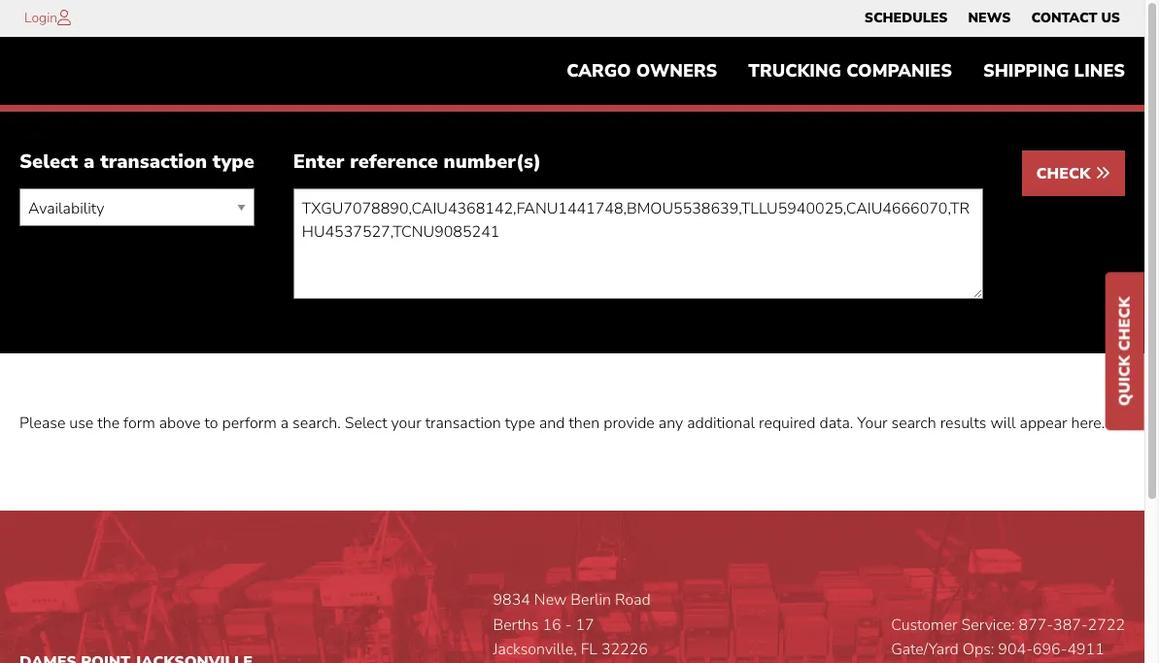 Task type: vqa. For each thing, say whether or not it's contained in the screenshot.
The 1803
no



Task type: locate. For each thing, give the bounding box(es) containing it.
contact
[[1031, 9, 1097, 27]]

customer service: 877-387-2722 gate/yard ops: 904-696-4911
[[891, 615, 1125, 661]]

above
[[159, 413, 201, 435]]

0 horizontal spatial transaction
[[100, 149, 207, 175]]

1 vertical spatial select
[[345, 413, 387, 435]]

login link
[[24, 9, 57, 27]]

type left and
[[505, 413, 535, 435]]

32226
[[601, 639, 648, 661]]

footer containing 9834 new berlin road
[[0, 511, 1144, 664]]

1 vertical spatial transaction
[[425, 413, 501, 435]]

4911
[[1067, 639, 1104, 661]]

check inside please use the form above to perform a search. select your transaction type and then provide any additional required data. your search results will appear here. quick check
[[1114, 296, 1136, 351]]

number(s)
[[444, 149, 541, 175]]

gate/yard
[[891, 639, 959, 661]]

shipping lines
[[983, 59, 1125, 83]]

877-
[[1019, 615, 1053, 636]]

1 horizontal spatial select
[[345, 413, 387, 435]]

please use the form above to perform a search. select your transaction type and then provide any additional required data. your search results will appear here. quick check
[[19, 296, 1136, 435]]

0 vertical spatial type
[[213, 149, 254, 175]]

jacksonville,
[[493, 639, 577, 661]]

to
[[204, 413, 218, 435]]

and
[[539, 413, 565, 435]]

type left enter
[[213, 149, 254, 175]]

1 horizontal spatial a
[[280, 413, 289, 435]]

a
[[84, 149, 95, 175], [280, 413, 289, 435]]

us
[[1101, 9, 1120, 27]]

0 horizontal spatial select
[[19, 149, 78, 175]]

customer
[[891, 615, 958, 636]]

1 vertical spatial a
[[280, 413, 289, 435]]

1 horizontal spatial transaction
[[425, 413, 501, 435]]

menu bar down schedules link
[[551, 51, 1141, 91]]

search
[[891, 413, 936, 435]]

shipping
[[983, 59, 1069, 83]]

1 vertical spatial menu bar
[[551, 51, 1141, 91]]

transaction
[[100, 149, 207, 175], [425, 413, 501, 435]]

menu bar up shipping
[[854, 5, 1130, 32]]

1 vertical spatial type
[[505, 413, 535, 435]]

1 horizontal spatial check
[[1114, 296, 1136, 351]]

type
[[213, 149, 254, 175], [505, 413, 535, 435]]

menu bar containing cargo owners
[[551, 51, 1141, 91]]

berths
[[493, 615, 539, 636]]

0 vertical spatial a
[[84, 149, 95, 175]]

trucking companies link
[[733, 51, 968, 91]]

0 vertical spatial check
[[1036, 164, 1095, 185]]

footer
[[0, 511, 1144, 664]]

1 horizontal spatial type
[[505, 413, 535, 435]]

reference
[[350, 149, 438, 175]]

perform
[[222, 413, 277, 435]]

696-
[[1033, 639, 1067, 661]]

387-
[[1053, 615, 1088, 636]]

select
[[19, 149, 78, 175], [345, 413, 387, 435]]

quick check link
[[1106, 272, 1144, 430]]

type inside please use the form above to perform a search. select your transaction type and then provide any additional required data. your search results will appear here. quick check
[[505, 413, 535, 435]]

your
[[391, 413, 421, 435]]

0 horizontal spatial check
[[1036, 164, 1095, 185]]

schedules link
[[864, 5, 948, 32]]

check
[[1036, 164, 1095, 185], [1114, 296, 1136, 351]]

new
[[534, 590, 567, 611]]

user image
[[57, 10, 71, 25]]

menu bar
[[854, 5, 1130, 32], [551, 51, 1141, 91]]

0 vertical spatial menu bar
[[854, 5, 1130, 32]]

1 vertical spatial check
[[1114, 296, 1136, 351]]

schedules
[[864, 9, 948, 27]]

contact us link
[[1031, 5, 1120, 32]]

your
[[857, 413, 888, 435]]

Enter reference number(s) text field
[[293, 189, 983, 300]]

owners
[[636, 59, 717, 83]]

search.
[[293, 413, 341, 435]]



Task type: describe. For each thing, give the bounding box(es) containing it.
check button
[[1022, 151, 1125, 197]]

0 vertical spatial select
[[19, 149, 78, 175]]

contact us
[[1031, 9, 1120, 27]]

menu bar containing schedules
[[854, 5, 1130, 32]]

9834
[[493, 590, 530, 611]]

check inside check button
[[1036, 164, 1095, 185]]

news link
[[968, 5, 1011, 32]]

select inside please use the form above to perform a search. select your transaction type and then provide any additional required data. your search results will appear here. quick check
[[345, 413, 387, 435]]

will
[[990, 413, 1016, 435]]

904-
[[998, 639, 1033, 661]]

0 horizontal spatial type
[[213, 149, 254, 175]]

lines
[[1074, 59, 1125, 83]]

cargo owners
[[567, 59, 717, 83]]

additional
[[687, 413, 755, 435]]

cargo
[[567, 59, 631, 83]]

16
[[543, 615, 561, 636]]

required
[[759, 413, 816, 435]]

then
[[569, 413, 600, 435]]

use
[[69, 413, 94, 435]]

the
[[97, 413, 120, 435]]

form
[[123, 413, 155, 435]]

-
[[565, 615, 572, 636]]

please
[[19, 413, 65, 435]]

angle double right image
[[1095, 166, 1110, 181]]

appear
[[1020, 413, 1067, 435]]

shipping lines link
[[968, 51, 1141, 91]]

a inside please use the form above to perform a search. select your transaction type and then provide any additional required data. your search results will appear here. quick check
[[280, 413, 289, 435]]

select a transaction type
[[19, 149, 254, 175]]

0 horizontal spatial a
[[84, 149, 95, 175]]

login
[[24, 9, 57, 27]]

any
[[658, 413, 683, 435]]

results
[[940, 413, 987, 435]]

data.
[[819, 413, 853, 435]]

companies
[[846, 59, 952, 83]]

ops:
[[963, 639, 994, 661]]

17
[[576, 615, 594, 636]]

enter reference number(s)
[[293, 149, 541, 175]]

0 vertical spatial transaction
[[100, 149, 207, 175]]

cargo owners link
[[551, 51, 733, 91]]

fl
[[581, 639, 597, 661]]

trucking companies
[[748, 59, 952, 83]]

news
[[968, 9, 1011, 27]]

here.
[[1071, 413, 1105, 435]]

transaction inside please use the form above to perform a search. select your transaction type and then provide any additional required data. your search results will appear here. quick check
[[425, 413, 501, 435]]

trucking
[[748, 59, 841, 83]]

quick
[[1114, 355, 1136, 406]]

9834 new berlin road berths 16 - 17 jacksonville, fl 32226
[[493, 590, 651, 661]]

road
[[615, 590, 651, 611]]

2722
[[1088, 615, 1125, 636]]

berlin
[[571, 590, 611, 611]]

service:
[[961, 615, 1015, 636]]

enter
[[293, 149, 344, 175]]

provide
[[604, 413, 655, 435]]



